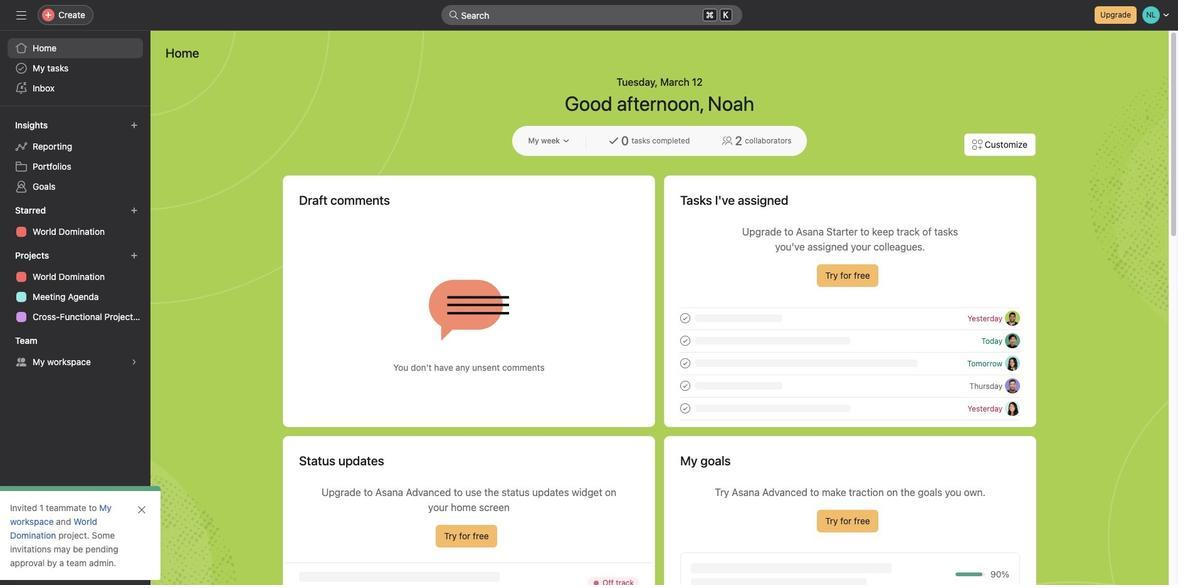 Task type: describe. For each thing, give the bounding box(es) containing it.
prominent image
[[449, 10, 459, 20]]

projects element
[[0, 245, 150, 330]]

teams element
[[0, 330, 150, 375]]

new project or portfolio image
[[130, 252, 138, 260]]

global element
[[0, 31, 150, 106]]

hide sidebar image
[[16, 10, 26, 20]]

see details, my workspace image
[[130, 359, 138, 366]]

insights element
[[0, 114, 150, 199]]



Task type: locate. For each thing, give the bounding box(es) containing it.
add items to starred image
[[130, 207, 138, 214]]

close image
[[137, 505, 147, 515]]

Search tasks, projects, and more text field
[[441, 5, 742, 25]]

None field
[[441, 5, 742, 25]]

new insights image
[[130, 122, 138, 129]]

starred element
[[0, 199, 150, 245]]



Task type: vqa. For each thing, say whether or not it's contained in the screenshot.
TASK NAME text box
no



